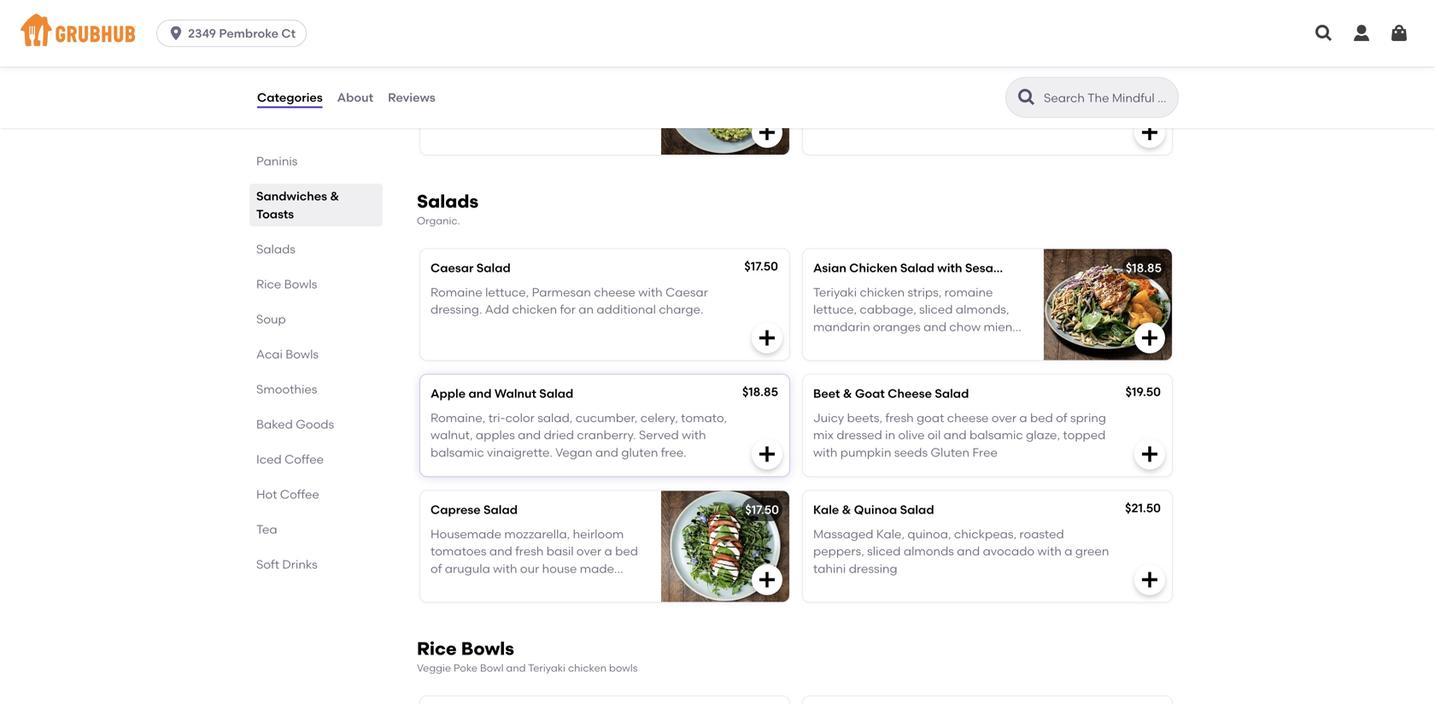 Task type: locate. For each thing, give the bounding box(es) containing it.
1 vertical spatial teriyaki
[[528, 662, 566, 674]]

soft drinks
[[256, 557, 318, 572]]

romaine, tri-color salad, cucumber, celery, tomato, walnut, apples and dried cranberry. served with balsamic vinaigrette. vegan and gluten free.
[[431, 410, 727, 460]]

dressing. down the romaine
[[431, 302, 482, 317]]

over
[[992, 410, 1017, 425], [577, 544, 602, 559]]

rice up soup at top left
[[256, 277, 281, 291]]

coffee
[[285, 452, 324, 467], [280, 487, 319, 502]]

sliced down kale,
[[867, 544, 901, 559]]

chicken inside rice bowls veggie poke bowl and teriyaki chicken bowls
[[568, 662, 607, 674]]

teriyaki right bowl
[[528, 662, 566, 674]]

beet & goat cheese salad
[[813, 386, 969, 401]]

& right sandwiches on the top left of page
[[330, 189, 339, 203]]

reviews button
[[387, 67, 436, 128]]

1 horizontal spatial sliced
[[919, 302, 953, 317]]

1 vertical spatial coffee
[[280, 487, 319, 502]]

a down the heirloom
[[605, 544, 612, 559]]

and down the cranberry.
[[596, 445, 619, 460]]

0 vertical spatial sliced
[[919, 302, 953, 317]]

chicken left bowls
[[568, 662, 607, 674]]

dressed
[[837, 428, 882, 442]]

1 vertical spatial chicken
[[512, 302, 557, 317]]

fresh up in
[[886, 410, 914, 425]]

dressing.
[[431, 302, 482, 317], [813, 354, 865, 369]]

1 vertical spatial $17.50
[[745, 502, 779, 517]]

balsamic inside juicy beets, fresh goat cheese over a bed of spring mix dressed in olive oil and balsamic glaze, topped with pumpkin seeds  gluten free
[[970, 428, 1023, 442]]

topped
[[1063, 428, 1106, 442]]

1 vertical spatial over
[[577, 544, 602, 559]]

dressing
[[849, 561, 898, 576]]

a inside housemade mozzarella, heirloom tomatoes and fresh basil over a bed of arugula with our house made balsamic vinaigrette
[[605, 544, 612, 559]]

chicken up cabbage,
[[860, 285, 905, 299]]

rice bowls veggie poke bowl and teriyaki chicken bowls
[[417, 638, 638, 674]]

dressing. inside romaine lettuce, parmesan cheese with caesar dressing. add chicken for an additional charge.
[[431, 302, 482, 317]]

balthazar's
[[538, 79, 602, 94]]

0 horizontal spatial lettuce,
[[485, 285, 529, 299]]

avocado for avocado toast
[[431, 55, 483, 70]]

0 vertical spatial avocado
[[431, 55, 483, 70]]

with right avocado
[[1038, 544, 1062, 559]]

tea
[[256, 522, 277, 537]]

over up free
[[992, 410, 1017, 425]]

2349
[[188, 26, 216, 41]]

balsamic down arugula
[[431, 579, 484, 593]]

1 horizontal spatial dressing.
[[813, 354, 865, 369]]

bowls up bowl
[[461, 638, 514, 660]]

and up gluten
[[944, 428, 967, 442]]

caesar salad
[[431, 261, 511, 275]]

baked goods
[[256, 417, 334, 431]]

0 horizontal spatial salads
[[256, 242, 296, 256]]

balsamic for beet & goat cheese salad
[[970, 428, 1023, 442]]

svg image for housemade mozzarella, heirloom tomatoes and fresh basil over a bed of arugula with our house made balsamic vinaigrette
[[757, 570, 778, 590]]

and inside rice bowls veggie poke bowl and teriyaki chicken bowls
[[506, 662, 526, 674]]

iced coffee
[[256, 452, 324, 467]]

romaine,
[[431, 410, 486, 425]]

chicken down parmesan
[[512, 302, 557, 317]]

salad up housemade
[[484, 502, 518, 517]]

0 vertical spatial lettuce,
[[485, 285, 529, 299]]

balsamic inside housemade mozzarella, heirloom tomatoes and fresh basil over a bed of arugula with our house made balsamic vinaigrette
[[431, 579, 484, 593]]

coffee for hot coffee
[[280, 487, 319, 502]]

color
[[505, 410, 535, 425]]

balsamic for caprese salad
[[431, 579, 484, 593]]

served down oranges
[[865, 337, 905, 351]]

beet
[[813, 386, 840, 401]]

0 vertical spatial fresh
[[886, 410, 914, 425]]

bed down the heirloom
[[615, 544, 638, 559]]

1 vertical spatial avocado
[[431, 79, 482, 94]]

coffee right hot
[[280, 487, 319, 502]]

1 horizontal spatial teriyaki
[[813, 285, 857, 299]]

fresh up our
[[515, 544, 544, 559]]

1 vertical spatial rice
[[417, 638, 457, 660]]

balsamic
[[970, 428, 1023, 442], [431, 445, 484, 460], [431, 579, 484, 593]]

tomatoes
[[431, 544, 487, 559]]

sliced inside massaged kale, quinoa, chickpeas, roasted peppers, sliced almonds and avocado with a green tahini dressing
[[867, 544, 901, 559]]

fresh inside juicy beets, fresh goat cheese over a bed of spring mix dressed in olive oil and balsamic glaze, topped with pumpkin seeds  gluten free
[[886, 410, 914, 425]]

1 vertical spatial fresh
[[515, 544, 544, 559]]

with inside romaine, tri-color salad, cucumber, celery, tomato, walnut, apples and dried cranberry. served with balsamic vinaigrette. vegan and gluten free.
[[682, 428, 706, 442]]

gluten
[[931, 445, 970, 460]]

0 vertical spatial bowls
[[284, 277, 317, 291]]

0 horizontal spatial cheese
[[594, 285, 636, 299]]

caesar up charge.
[[666, 285, 708, 299]]

of up glaze,
[[1056, 410, 1068, 425]]

made
[[580, 561, 614, 576]]

tomato,
[[681, 410, 727, 425]]

of
[[1056, 410, 1068, 425], [431, 561, 442, 576]]

of inside juicy beets, fresh goat cheese over a bed of spring mix dressed in olive oil and balsamic glaze, topped with pumpkin seeds  gluten free
[[1056, 410, 1068, 425]]

served down celery,
[[639, 428, 679, 442]]

0 horizontal spatial fresh
[[515, 544, 544, 559]]

salad up quinoa,
[[900, 502, 934, 517]]

bowls
[[284, 277, 317, 291], [286, 347, 319, 361], [461, 638, 514, 660]]

mozzarella,
[[504, 527, 570, 541]]

juicy beets, fresh goat cheese over a bed of spring mix dressed in olive oil and balsamic glaze, topped with pumpkin seeds  gluten free
[[813, 410, 1106, 460]]

0 vertical spatial $17.50
[[745, 259, 778, 273]]

2 vertical spatial balsamic
[[431, 579, 484, 593]]

0 horizontal spatial bed
[[615, 544, 638, 559]]

with up vinaigrette
[[493, 561, 517, 576]]

1 horizontal spatial a
[[1020, 410, 1028, 425]]

roasted down rice,
[[925, 97, 970, 111]]

1 horizontal spatial fresh
[[886, 410, 914, 425]]

0 horizontal spatial roasted
[[925, 97, 970, 111]]

0 vertical spatial over
[[992, 410, 1017, 425]]

caesar up the romaine
[[431, 261, 474, 275]]

cheese right goat
[[947, 410, 989, 425]]

charge.
[[659, 302, 704, 317]]

$17.50 left asian
[[745, 259, 778, 273]]

seeds
[[894, 445, 928, 460]]

cheese up additional
[[594, 285, 636, 299]]

and inside black beans, sticky rice, sharp cheddar cheese, jack cheese, onion, and roasted peppers
[[899, 97, 922, 111]]

salads for salads organic.
[[417, 191, 479, 212]]

0 vertical spatial dressing.
[[431, 302, 482, 317]]

salad up add
[[477, 261, 511, 275]]

and down color
[[518, 428, 541, 442]]

avocado
[[431, 55, 483, 70], [431, 79, 482, 94]]

romaine
[[431, 285, 483, 299]]

and right bowl
[[506, 662, 526, 674]]

with down tomato, at the bottom of page
[[682, 428, 706, 442]]

1 horizontal spatial salads
[[417, 191, 479, 212]]

0 horizontal spatial chicken
[[512, 302, 557, 317]]

0 vertical spatial coffee
[[285, 452, 324, 467]]

fresh inside housemade mozzarella, heirloom tomatoes and fresh basil over a bed of arugula with our house made balsamic vinaigrette
[[515, 544, 544, 559]]

2 horizontal spatial chicken
[[860, 285, 905, 299]]

1 vertical spatial dressing.
[[813, 354, 865, 369]]

with inside juicy beets, fresh goat cheese over a bed of spring mix dressed in olive oil and balsamic glaze, topped with pumpkin seeds  gluten free
[[813, 445, 838, 460]]

0 vertical spatial $18.85
[[1126, 261, 1162, 275]]

with inside romaine lettuce, parmesan cheese with caesar dressing. add chicken for an additional charge.
[[638, 285, 663, 299]]

2 horizontal spatial a
[[1065, 544, 1073, 559]]

main navigation navigation
[[0, 0, 1435, 67]]

lettuce, up add
[[485, 285, 529, 299]]

1 vertical spatial bowls
[[286, 347, 319, 361]]

1 horizontal spatial lettuce,
[[813, 302, 857, 317]]

salads up organic.
[[417, 191, 479, 212]]

acai bowls
[[256, 347, 319, 361]]

& right kale
[[842, 502, 851, 517]]

1 vertical spatial lettuce,
[[813, 302, 857, 317]]

black beans, sticky rice, sharp cheddar cheese, jack cheese, onion, and roasted peppers
[[813, 79, 1113, 111]]

salads for salads
[[256, 242, 296, 256]]

with down oranges
[[908, 337, 932, 351]]

cheese, left jack
[[1042, 79, 1086, 94]]

$17.50 left kale
[[745, 502, 779, 517]]

0 vertical spatial served
[[865, 337, 905, 351]]

0 horizontal spatial cheese,
[[813, 97, 858, 111]]

cheese, down black
[[813, 97, 858, 111]]

2 avocado from the top
[[431, 79, 482, 94]]

1 vertical spatial of
[[431, 561, 442, 576]]

1 vertical spatial cheese
[[947, 410, 989, 425]]

1 horizontal spatial rice
[[417, 638, 457, 660]]

svg image
[[1352, 23, 1372, 44], [168, 25, 185, 42], [1140, 328, 1160, 348], [1140, 444, 1160, 464]]

1 vertical spatial served
[[639, 428, 679, 442]]

coffee right iced
[[285, 452, 324, 467]]

0 horizontal spatial served
[[639, 428, 679, 442]]

fresh
[[886, 410, 914, 425], [515, 544, 544, 559]]

bed
[[1030, 410, 1053, 425], [615, 544, 638, 559]]

with
[[938, 261, 962, 275], [638, 285, 663, 299], [908, 337, 932, 351], [682, 428, 706, 442], [813, 445, 838, 460], [1038, 544, 1062, 559], [493, 561, 517, 576]]

teriyaki inside teriyaki chicken strips, romaine lettuce, cabbage, sliced almonds, mandarin oranges and chow mien noodles. served with miso ginger dressing.
[[813, 285, 857, 299]]

about button
[[336, 67, 374, 128]]

apples
[[476, 428, 515, 442]]

1 vertical spatial roasted
[[1020, 527, 1064, 541]]

and up arugula
[[489, 544, 513, 559]]

2 vertical spatial chicken
[[568, 662, 607, 674]]

0 vertical spatial caesar
[[431, 261, 474, 275]]

0 horizontal spatial rice
[[256, 277, 281, 291]]

0 horizontal spatial dressing.
[[431, 302, 482, 317]]

teriyaki inside rice bowls veggie poke bowl and teriyaki chicken bowls
[[528, 662, 566, 674]]

sliced
[[919, 302, 953, 317], [867, 544, 901, 559]]

pembroke
[[219, 26, 279, 41]]

heirloom
[[573, 527, 624, 541]]

dressing. down noodles.
[[813, 354, 865, 369]]

2 vertical spatial &
[[842, 502, 851, 517]]

onion,
[[861, 97, 896, 111]]

1 horizontal spatial served
[[865, 337, 905, 351]]

sliced inside teriyaki chicken strips, romaine lettuce, cabbage, sliced almonds, mandarin oranges and chow mien noodles. served with miso ginger dressing.
[[919, 302, 953, 317]]

0 horizontal spatial a
[[605, 544, 612, 559]]

avocado toast
[[431, 55, 518, 70]]

1 horizontal spatial chicken
[[568, 662, 607, 674]]

0 horizontal spatial of
[[431, 561, 442, 576]]

salads down toasts
[[256, 242, 296, 256]]

our
[[520, 561, 539, 576]]

cucumber,
[[576, 410, 638, 425]]

salads
[[417, 191, 479, 212], [256, 242, 296, 256]]

olive
[[898, 428, 925, 442]]

1 avocado from the top
[[431, 55, 483, 70]]

1 horizontal spatial roasted
[[1020, 527, 1064, 541]]

1 vertical spatial caesar
[[666, 285, 708, 299]]

with up additional
[[638, 285, 663, 299]]

bed up glaze,
[[1030, 410, 1053, 425]]

0 vertical spatial roasted
[[925, 97, 970, 111]]

a inside juicy beets, fresh goat cheese over a bed of spring mix dressed in olive oil and balsamic glaze, topped with pumpkin seeds  gluten free
[[1020, 410, 1028, 425]]

0 vertical spatial salads
[[417, 191, 479, 212]]

rice up veggie
[[417, 638, 457, 660]]

0 vertical spatial balsamic
[[970, 428, 1023, 442]]

0 vertical spatial teriyaki
[[813, 285, 857, 299]]

rice inside rice bowls veggie poke bowl and teriyaki chicken bowls
[[417, 638, 457, 660]]

1 vertical spatial sliced
[[867, 544, 901, 559]]

1 horizontal spatial bed
[[1030, 410, 1053, 425]]

with down mix
[[813, 445, 838, 460]]

kale
[[813, 502, 839, 517]]

with inside housemade mozzarella, heirloom tomatoes and fresh basil over a bed of arugula with our house made balsamic vinaigrette
[[493, 561, 517, 576]]

balsamic inside romaine, tri-color salad, cucumber, celery, tomato, walnut, apples and dried cranberry. served with balsamic vinaigrette. vegan and gluten free.
[[431, 445, 484, 460]]

0 vertical spatial cheese,
[[1042, 79, 1086, 94]]

over up made
[[577, 544, 602, 559]]

sticky
[[890, 79, 923, 94]]

a up glaze,
[[1020, 410, 1028, 425]]

0 vertical spatial cheese
[[594, 285, 636, 299]]

soft
[[256, 557, 279, 572]]

1 horizontal spatial of
[[1056, 410, 1068, 425]]

bowls for rice bowls
[[284, 277, 317, 291]]

teriyaki down asian
[[813, 285, 857, 299]]

0 horizontal spatial sliced
[[867, 544, 901, 559]]

balsamic up free
[[970, 428, 1023, 442]]

walnut,
[[431, 428, 473, 442]]

1 vertical spatial &
[[843, 386, 852, 401]]

cheese
[[888, 386, 932, 401]]

quinoa,
[[908, 527, 951, 541]]

0 horizontal spatial teriyaki
[[528, 662, 566, 674]]

bowls inside rice bowls veggie poke bowl and teriyaki chicken bowls
[[461, 638, 514, 660]]

bed inside juicy beets, fresh goat cheese over a bed of spring mix dressed in olive oil and balsamic glaze, topped with pumpkin seeds  gluten free
[[1030, 410, 1053, 425]]

house
[[542, 561, 577, 576]]

1 vertical spatial salads
[[256, 242, 296, 256]]

over inside housemade mozzarella, heirloom tomatoes and fresh basil over a bed of arugula with our house made balsamic vinaigrette
[[577, 544, 602, 559]]

svg image
[[1314, 23, 1335, 44], [1389, 23, 1410, 44], [757, 122, 778, 143], [1140, 122, 1160, 143], [757, 328, 778, 348], [757, 444, 778, 464], [757, 570, 778, 590], [1140, 570, 1160, 590]]

bed inside housemade mozzarella, heirloom tomatoes and fresh basil over a bed of arugula with our house made balsamic vinaigrette
[[615, 544, 638, 559]]

apple and walnut salad
[[431, 386, 574, 401]]

lettuce,
[[485, 285, 529, 299], [813, 302, 857, 317]]

sliced down strips,
[[919, 302, 953, 317]]

1 vertical spatial bed
[[615, 544, 638, 559]]

avocado inside avocado mash on balthazar's sourdough
[[431, 79, 482, 94]]

0 vertical spatial chicken
[[860, 285, 905, 299]]

1 horizontal spatial cheese,
[[1042, 79, 1086, 94]]

0 vertical spatial rice
[[256, 277, 281, 291]]

caesar inside romaine lettuce, parmesan cheese with caesar dressing. add chicken for an additional charge.
[[666, 285, 708, 299]]

teriyaki
[[813, 285, 857, 299], [528, 662, 566, 674]]

a left green
[[1065, 544, 1073, 559]]

$18.85
[[1126, 261, 1162, 275], [742, 384, 778, 399]]

and down chickpeas, on the right
[[957, 544, 980, 559]]

roasted up avocado
[[1020, 527, 1064, 541]]

0 horizontal spatial $18.85
[[742, 384, 778, 399]]

rice for rice bowls
[[256, 277, 281, 291]]

2349 pembroke ct
[[188, 26, 296, 41]]

0 vertical spatial &
[[330, 189, 339, 203]]

1 horizontal spatial over
[[992, 410, 1017, 425]]

caprese salad
[[431, 502, 518, 517]]

rice,
[[926, 79, 950, 94]]

of down tomatoes
[[431, 561, 442, 576]]

0 horizontal spatial over
[[577, 544, 602, 559]]

and up the miso
[[924, 319, 947, 334]]

with up romaine
[[938, 261, 962, 275]]

hot coffee
[[256, 487, 319, 502]]

1 vertical spatial balsamic
[[431, 445, 484, 460]]

1 vertical spatial cheese,
[[813, 97, 858, 111]]

categories
[[257, 90, 323, 105]]

chicken inside romaine lettuce, parmesan cheese with caesar dressing. add chicken for an additional charge.
[[512, 302, 557, 317]]

balsamic down walnut,
[[431, 445, 484, 460]]

bowls right acai in the left of the page
[[286, 347, 319, 361]]

& right beet
[[843, 386, 852, 401]]

1 horizontal spatial cheese
[[947, 410, 989, 425]]

2 vertical spatial bowls
[[461, 638, 514, 660]]

1 horizontal spatial caesar
[[666, 285, 708, 299]]

0 vertical spatial of
[[1056, 410, 1068, 425]]

cheddar
[[989, 79, 1039, 94]]

$19.50
[[1126, 384, 1161, 399]]

salad up strips,
[[900, 261, 935, 275]]

categories button
[[256, 67, 324, 128]]

rice
[[256, 277, 281, 291], [417, 638, 457, 660]]

iced
[[256, 452, 282, 467]]

lettuce, inside teriyaki chicken strips, romaine lettuce, cabbage, sliced almonds, mandarin oranges and chow mien noodles. served with miso ginger dressing.
[[813, 302, 857, 317]]

0 vertical spatial bed
[[1030, 410, 1053, 425]]

and down sticky
[[899, 97, 922, 111]]

salad
[[477, 261, 511, 275], [900, 261, 935, 275], [539, 386, 574, 401], [935, 386, 969, 401], [484, 502, 518, 517], [900, 502, 934, 517]]

ct
[[281, 26, 296, 41]]

mandarin
[[813, 319, 870, 334]]

chickpeas,
[[954, 527, 1017, 541]]

avocado toast image
[[661, 44, 789, 155]]

celery,
[[641, 410, 678, 425]]

bowls up soup at top left
[[284, 277, 317, 291]]

sliced for strips,
[[919, 302, 953, 317]]

lettuce, up mandarin
[[813, 302, 857, 317]]



Task type: describe. For each thing, give the bounding box(es) containing it.
tri-
[[488, 410, 505, 425]]

cranberry.
[[577, 428, 636, 442]]

served inside romaine, tri-color salad, cucumber, celery, tomato, walnut, apples and dried cranberry. served with balsamic vinaigrette. vegan and gluten free.
[[639, 428, 679, 442]]

and inside juicy beets, fresh goat cheese over a bed of spring mix dressed in olive oil and balsamic glaze, topped with pumpkin seeds  gluten free
[[944, 428, 967, 442]]

mix
[[813, 428, 834, 442]]

and inside massaged kale, quinoa, chickpeas, roasted peppers, sliced almonds and avocado with a green tahini dressing
[[957, 544, 980, 559]]

$12.70
[[745, 55, 779, 70]]

mindful burrito
[[813, 55, 900, 70]]

lettuce, inside romaine lettuce, parmesan cheese with caesar dressing. add chicken for an additional charge.
[[485, 285, 529, 299]]

search icon image
[[1017, 87, 1037, 108]]

soup
[[256, 312, 286, 326]]

sourdough
[[431, 97, 494, 111]]

svg image for avocado mash on balthazar's sourdough
[[757, 122, 778, 143]]

toasts
[[256, 207, 294, 221]]

beans,
[[848, 79, 887, 94]]

rice for rice bowls veggie poke bowl and teriyaki chicken bowls
[[417, 638, 457, 660]]

avocado mash on balthazar's sourdough
[[431, 79, 602, 111]]

baked
[[256, 417, 293, 431]]

asian chicken salad with sesame
[[813, 261, 1012, 275]]

cabbage,
[[860, 302, 917, 317]]

goods
[[296, 417, 334, 431]]

cheese inside juicy beets, fresh goat cheese over a bed of spring mix dressed in olive oil and balsamic glaze, topped with pumpkin seeds  gluten free
[[947, 410, 989, 425]]

romaine lettuce, parmesan cheese with caesar dressing. add chicken for an additional charge.
[[431, 285, 708, 317]]

svg image for romaine lettuce, parmesan cheese with caesar dressing. add chicken for an additional charge.
[[757, 328, 778, 348]]

mindful
[[813, 55, 857, 70]]

vinaigrette
[[487, 579, 550, 593]]

massaged kale, quinoa, chickpeas, roasted peppers, sliced almonds and avocado with a green tahini dressing
[[813, 527, 1109, 576]]

svg image for black beans, sticky rice, sharp cheddar cheese, jack cheese, onion, and roasted peppers
[[1140, 122, 1160, 143]]

gluten
[[621, 445, 658, 460]]

$15.95
[[1126, 54, 1161, 68]]

poke
[[454, 662, 478, 674]]

svg image for massaged kale, quinoa, chickpeas, roasted peppers, sliced almonds and avocado with a green tahini dressing
[[1140, 570, 1160, 590]]

salad up goat
[[935, 386, 969, 401]]

basil
[[547, 544, 574, 559]]

drinks
[[282, 557, 318, 572]]

glaze,
[[1026, 428, 1060, 442]]

of inside housemade mozzarella, heirloom tomatoes and fresh basil over a bed of arugula with our house made balsamic vinaigrette
[[431, 561, 442, 576]]

Search The Mindful Cafe search field
[[1042, 90, 1173, 106]]

a inside massaged kale, quinoa, chickpeas, roasted peppers, sliced almonds and avocado with a green tahini dressing
[[1065, 544, 1073, 559]]

beets,
[[847, 410, 883, 425]]

roasted inside massaged kale, quinoa, chickpeas, roasted peppers, sliced almonds and avocado with a green tahini dressing
[[1020, 527, 1064, 541]]

& for romaine, tri-color salad, cucumber, celery, tomato, walnut, apples and dried cranberry. served with balsamic vinaigrette. vegan and gluten free.
[[843, 386, 852, 401]]

1 horizontal spatial $18.85
[[1126, 261, 1162, 275]]

cheese inside romaine lettuce, parmesan cheese with caesar dressing. add chicken for an additional charge.
[[594, 285, 636, 299]]

tahini
[[813, 561, 846, 576]]

on
[[521, 79, 535, 94]]

asian chicken salad with sesame image
[[1044, 249, 1172, 360]]

peppers
[[973, 97, 1021, 111]]

asian
[[813, 261, 847, 275]]

with inside massaged kale, quinoa, chickpeas, roasted peppers, sliced almonds and avocado with a green tahini dressing
[[1038, 544, 1062, 559]]

salad,
[[538, 410, 573, 425]]

and inside housemade mozzarella, heirloom tomatoes and fresh basil over a bed of arugula with our house made balsamic vinaigrette
[[489, 544, 513, 559]]

kale & quinoa salad
[[813, 502, 934, 517]]

chow
[[950, 319, 981, 334]]

spring
[[1071, 410, 1106, 425]]

caprese salad image
[[661, 491, 789, 602]]

housemade mozzarella, heirloom tomatoes and fresh basil over a bed of arugula with our house made balsamic vinaigrette
[[431, 527, 638, 593]]

parmesan
[[532, 285, 591, 299]]

bowl
[[480, 662, 504, 674]]

ginger
[[965, 337, 1003, 351]]

sharp
[[953, 79, 986, 94]]

over inside juicy beets, fresh goat cheese over a bed of spring mix dressed in olive oil and balsamic glaze, topped with pumpkin seeds  gluten free
[[992, 410, 1017, 425]]

dressing. inside teriyaki chicken strips, romaine lettuce, cabbage, sliced almonds, mandarin oranges and chow mien noodles. served with miso ginger dressing.
[[813, 354, 865, 369]]

coffee for iced coffee
[[285, 452, 324, 467]]

sandwiches
[[256, 189, 327, 203]]

miso
[[935, 337, 962, 351]]

avocado for avocado mash on balthazar's sourdough
[[431, 79, 482, 94]]

roasted inside black beans, sticky rice, sharp cheddar cheese, jack cheese, onion, and roasted peppers
[[925, 97, 970, 111]]

juicy
[[813, 410, 844, 425]]

with inside teriyaki chicken strips, romaine lettuce, cabbage, sliced almonds, mandarin oranges and chow mien noodles. served with miso ginger dressing.
[[908, 337, 932, 351]]

additional
[[597, 302, 656, 317]]

chicken inside teriyaki chicken strips, romaine lettuce, cabbage, sliced almonds, mandarin oranges and chow mien noodles. served with miso ginger dressing.
[[860, 285, 905, 299]]

and up tri- at the bottom left of the page
[[469, 386, 492, 401]]

caprese
[[431, 502, 481, 517]]

quinoa
[[854, 502, 897, 517]]

almonds,
[[956, 302, 1009, 317]]

add
[[485, 302, 509, 317]]

apple
[[431, 386, 466, 401]]

svg image for romaine, tri-color salad, cucumber, celery, tomato, walnut, apples and dried cranberry. served with balsamic vinaigrette. vegan and gluten free.
[[757, 444, 778, 464]]

mash
[[485, 79, 518, 94]]

vegan
[[555, 445, 593, 460]]

sesame
[[965, 261, 1012, 275]]

bowls for rice bowls veggie poke bowl and teriyaki chicken bowls
[[461, 638, 514, 660]]

rice bowls
[[256, 277, 317, 291]]

toast
[[486, 55, 518, 70]]

massaged
[[813, 527, 874, 541]]

oil
[[928, 428, 941, 442]]

pumpkin
[[841, 445, 892, 460]]

organic.
[[417, 215, 460, 227]]

hot
[[256, 487, 277, 502]]

bowls for acai bowls
[[286, 347, 319, 361]]

$21.50
[[1125, 501, 1161, 515]]

sliced for quinoa,
[[867, 544, 901, 559]]

2349 pembroke ct button
[[156, 20, 314, 47]]

free
[[973, 445, 998, 460]]

dried
[[544, 428, 574, 442]]

reviews
[[388, 90, 436, 105]]

free.
[[661, 445, 687, 460]]

peppers,
[[813, 544, 865, 559]]

an
[[579, 302, 594, 317]]

served inside teriyaki chicken strips, romaine lettuce, cabbage, sliced almonds, mandarin oranges and chow mien noodles. served with miso ginger dressing.
[[865, 337, 905, 351]]

jack
[[1089, 79, 1113, 94]]

for
[[560, 302, 576, 317]]

0 horizontal spatial caesar
[[431, 261, 474, 275]]

and inside teriyaki chicken strips, romaine lettuce, cabbage, sliced almonds, mandarin oranges and chow mien noodles. served with miso ginger dressing.
[[924, 319, 947, 334]]

svg image inside 2349 pembroke ct button
[[168, 25, 185, 42]]

& inside sandwiches & toasts
[[330, 189, 339, 203]]

& for housemade mozzarella, heirloom tomatoes and fresh basil over a bed of arugula with our house made balsamic vinaigrette
[[842, 502, 851, 517]]

veggie
[[417, 662, 451, 674]]

in
[[885, 428, 896, 442]]

chicken
[[849, 261, 898, 275]]

smoothies
[[256, 382, 317, 396]]

salad up salad, at the bottom
[[539, 386, 574, 401]]

acai
[[256, 347, 283, 361]]

1 vertical spatial $18.85
[[742, 384, 778, 399]]

green
[[1076, 544, 1109, 559]]



Task type: vqa. For each thing, say whether or not it's contained in the screenshot.
first 'WAS' from the left
no



